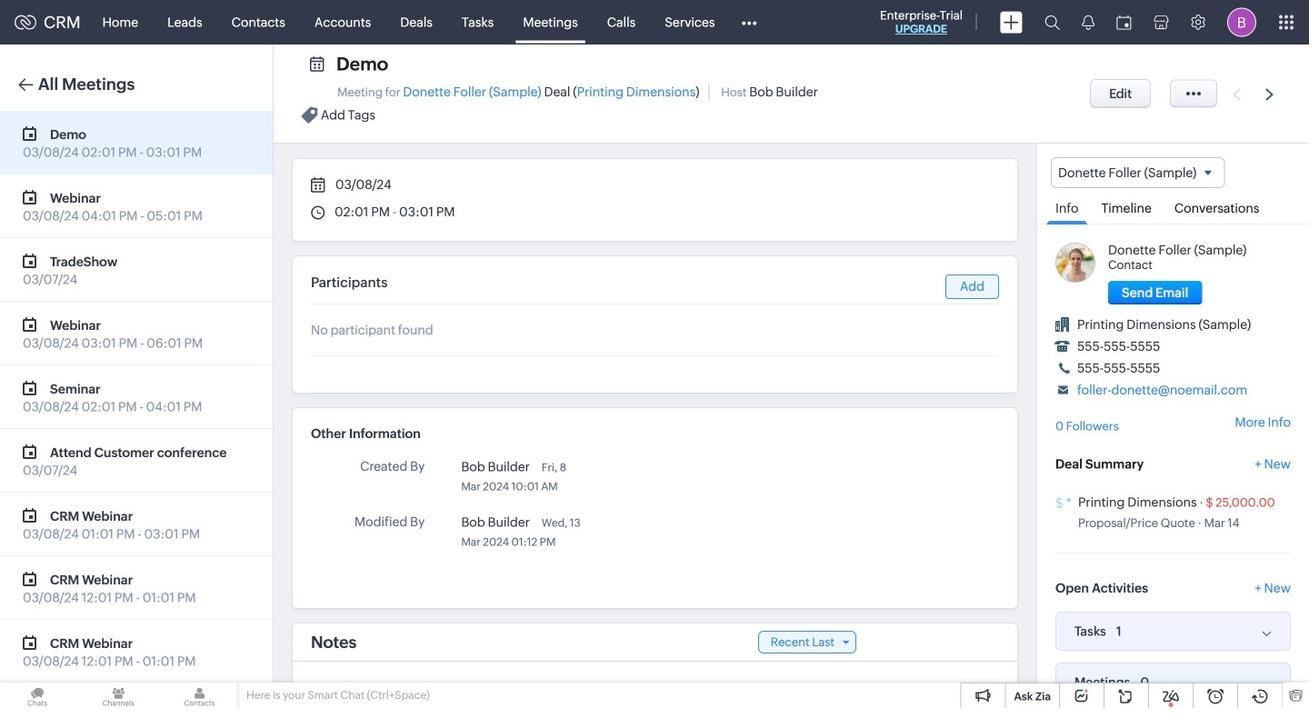 Task type: locate. For each thing, give the bounding box(es) containing it.
contacts image
[[162, 683, 237, 708]]

None field
[[1051, 157, 1225, 188]]

calendar image
[[1116, 15, 1132, 30]]

chats image
[[0, 683, 75, 708]]

profile element
[[1216, 0, 1267, 44]]

Other Modules field
[[730, 8, 769, 37]]

None button
[[1090, 79, 1151, 108], [1108, 281, 1202, 305], [1090, 79, 1151, 108], [1108, 281, 1202, 305]]



Task type: vqa. For each thing, say whether or not it's contained in the screenshot.
Signals image in the top of the page
yes



Task type: describe. For each thing, give the bounding box(es) containing it.
create menu image
[[1000, 11, 1023, 33]]

signals image
[[1082, 15, 1095, 30]]

next record image
[[1266, 89, 1277, 100]]

create menu element
[[989, 0, 1034, 44]]

profile image
[[1227, 8, 1256, 37]]

search image
[[1045, 15, 1060, 30]]

previous record image
[[1233, 89, 1241, 100]]

search element
[[1034, 0, 1071, 45]]

logo image
[[15, 15, 36, 30]]

signals element
[[1071, 0, 1106, 45]]

channels image
[[81, 683, 156, 708]]



